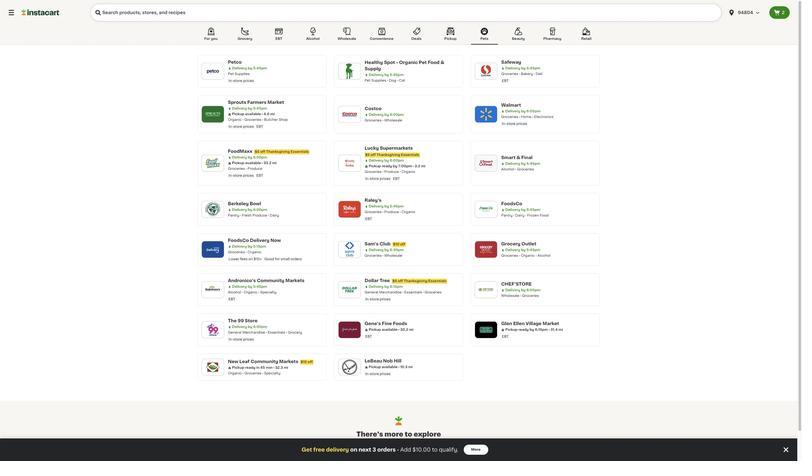 Task type: vqa. For each thing, say whether or not it's contained in the screenshot.
berkeley bowl logo
yes



Task type: describe. For each thing, give the bounding box(es) containing it.
groceries down "final"
[[517, 168, 534, 171]]

delivery up 5:15pm
[[250, 239, 270, 243]]

delivery down the sam's
[[369, 249, 384, 252]]

ebt inside 'button'
[[276, 37, 282, 41]]

sam's
[[365, 242, 379, 247]]

1 groceries produce organic from the top
[[365, 170, 415, 174]]

delivery by 6:00pm for berkeley bowl
[[232, 209, 267, 212]]

5:45pm for grocery outlet
[[527, 249, 540, 252]]

by for berkeley bowl
[[248, 209, 252, 212]]

specialty for 32.3 mi
[[264, 372, 281, 376]]

45
[[260, 367, 265, 370]]

foodsco for foodsco delivery now
[[228, 239, 249, 243]]

gene's fine foods
[[365, 322, 407, 326]]

4.0 mi
[[264, 113, 275, 116]]

33.2
[[264, 162, 271, 165]]

in- down groceries produce
[[229, 174, 233, 178]]

delivery by 5:45pm for grocery outlet
[[506, 249, 540, 252]]

more
[[385, 432, 403, 439]]

delivery by 5:45pm for safeway
[[506, 67, 540, 70]]

pickup inside pickup button
[[444, 37, 457, 41]]

delivery for sprouts farmers market
[[232, 107, 247, 110]]

mi for 33.2 mi
[[272, 162, 277, 165]]

thanksgiving for dollar tree
[[404, 280, 428, 283]]

club
[[380, 242, 391, 247]]

pet for pet supplies dog cat
[[365, 79, 371, 82]]

home
[[521, 115, 532, 119]]

for you button
[[198, 26, 225, 45]]

delivery for foodsco delivery now
[[232, 245, 247, 249]]

1 vertical spatial food
[[540, 214, 549, 218]]

delivery by 6:00pm for costco
[[369, 113, 404, 117]]

2 button
[[770, 6, 790, 19]]

delivery by 6:00pm down foodmaxx
[[232, 156, 267, 159]]

groceries down "chef'store"
[[522, 295, 539, 298]]

supply
[[365, 67, 381, 71]]

by for sprouts farmers market
[[248, 107, 252, 110]]

pet supplies
[[228, 72, 250, 76]]

hill
[[394, 359, 402, 364]]

pets button
[[471, 26, 498, 45]]

counting)
[[396, 441, 418, 446]]

village
[[526, 322, 542, 326]]

chef'store logo image
[[478, 282, 494, 298]]

in- up "raley's"
[[365, 177, 370, 181]]

by for safeway
[[521, 67, 526, 70]]

beauty
[[512, 37, 525, 41]]

prices down groceries produce
[[243, 174, 254, 178]]

groceries down safeway
[[501, 72, 518, 76]]

0 horizontal spatial orders
[[291, 258, 302, 261]]

0 vertical spatial 6:15pm
[[390, 286, 403, 289]]

next
[[359, 448, 371, 453]]

fees
[[240, 258, 248, 261]]

off for lucky supermarkets
[[371, 153, 376, 157]]

instacart image
[[21, 9, 59, 16]]

delivery down lucky
[[369, 159, 384, 163]]

andronico's community markets logo image
[[205, 282, 221, 298]]

10.3 mi
[[400, 366, 413, 370]]

in-store prices ebt for lucky supermarkets
[[365, 177, 400, 181]]

orders inside get free delivery on next 3 orders • add $10.00 to qualify.
[[377, 448, 396, 453]]

new leaf community markets $15 off
[[228, 360, 313, 365]]

new leaf community markets logo image
[[205, 360, 221, 376]]

in-store prices for walmart
[[502, 122, 527, 126]]

by for petco
[[248, 67, 252, 70]]

foodsco for foodsco
[[501, 202, 522, 206]]

6:00pm for the 99 store
[[253, 326, 267, 329]]

lower
[[229, 258, 239, 261]]

prices down pet supplies
[[243, 79, 254, 83]]

the 99 store logo image
[[205, 322, 221, 339]]

available for 4.0
[[245, 113, 261, 116]]

pets
[[481, 37, 489, 41]]

in- down sprouts at left
[[229, 125, 233, 129]]

2
[[782, 10, 785, 15]]

7:00pm
[[398, 165, 412, 168]]

walmart logo image
[[478, 106, 494, 123]]

by for the 99 store
[[248, 326, 252, 329]]

andronico's
[[228, 279, 256, 283]]

alcohol groceries
[[501, 168, 534, 171]]

delivery by 6:15pm
[[369, 286, 403, 289]]

fresh
[[242, 214, 252, 218]]

to inside get free delivery on next 3 orders • add $10.00 to qualify.
[[432, 448, 438, 453]]

5:45pm for sprouts farmers market
[[253, 107, 267, 110]]

pickup available for 30.2 mi
[[369, 329, 398, 332]]

smart & final
[[501, 156, 533, 160]]

delivery down foodmaxx
[[232, 156, 247, 159]]

petco logo image
[[205, 63, 221, 80]]

mi for 31.4 mi
[[559, 329, 563, 332]]

delivery for safeway
[[506, 67, 520, 70]]

groceries down costco
[[365, 119, 382, 122]]

0 vertical spatial community
[[257, 279, 284, 283]]

mi for 4.0 mi
[[270, 113, 275, 116]]

convenience button
[[367, 26, 396, 45]]

2 groceries produce organic from the top
[[365, 211, 415, 214]]

smart & final logo image
[[478, 155, 494, 172]]

ready for 6:15pm
[[519, 329, 529, 332]]

available for 33.2
[[245, 162, 261, 165]]

safeway logo image
[[478, 63, 494, 80]]

by for raley's
[[385, 205, 389, 209]]

final
[[521, 156, 533, 160]]

costco
[[365, 107, 382, 111]]

sam's club logo image
[[341, 242, 358, 258]]

delivery for berkeley bowl
[[232, 209, 247, 212]]

walmart
[[501, 103, 521, 108]]

get free delivery on next 3 orders • add $10.00 to qualify.
[[302, 448, 459, 453]]

5:45pm for petco
[[253, 67, 267, 70]]

foodmaxx logo image
[[205, 155, 221, 172]]

store down pickup ready by 7:00pm
[[370, 177, 379, 181]]

prices down home
[[517, 122, 527, 126]]

pantry fresh produce dairy
[[228, 214, 279, 218]]

shop inside the there's more to explore shop 43 stores (and counting) in richmond.
[[349, 441, 361, 446]]

groceries down dollar tree $5 off thanksgiving essentials
[[425, 291, 442, 295]]

foods
[[393, 322, 407, 326]]

now
[[271, 239, 281, 243]]

there's more to explore shop 43 stores (and counting) in richmond.
[[349, 432, 448, 446]]

2 dairy from the left
[[515, 214, 525, 218]]

prices down pickup ready by 7:00pm
[[380, 177, 391, 181]]

•
[[397, 448, 399, 453]]

dollar
[[365, 279, 379, 283]]

0 horizontal spatial shop
[[279, 118, 288, 122]]

thanksgiving inside foodmaxx $5 off thanksgiving essentials
[[266, 150, 290, 154]]

groceries down pickup ready by 7:00pm
[[365, 170, 382, 174]]

delivery by 5:45pm for smart & final
[[506, 162, 540, 166]]

specialty for delivery by 5:45pm
[[260, 291, 277, 295]]

the 99 store
[[228, 319, 258, 324]]

5:45pm for smart & final
[[527, 162, 540, 166]]

mi for 3.2 mi
[[421, 165, 426, 168]]

safeway
[[501, 60, 521, 64]]

delivery for costco
[[369, 113, 384, 117]]

there's
[[356, 432, 383, 439]]

0 vertical spatial in
[[256, 367, 260, 370]]

94804 button
[[724, 4, 770, 21]]

essentials inside dollar tree $5 off thanksgiving essentials
[[428, 280, 447, 283]]

small
[[281, 258, 290, 261]]

delivery for chef'store
[[506, 289, 520, 292]]

in- down lebeau
[[365, 373, 370, 376]]

groceries organic alcohol
[[501, 254, 551, 258]]

prices down delivery by 6:15pm
[[380, 298, 391, 302]]

pickup ready by 6:15pm
[[506, 329, 548, 332]]

pickup for 33.2 mi
[[232, 162, 244, 165]]

store
[[245, 319, 258, 324]]

& inside healthy spot - organic pet food & supply
[[441, 60, 444, 65]]

supplies for pet supplies dog cat
[[371, 79, 386, 82]]

sam's club $10 off
[[365, 242, 405, 247]]

merchandise for 6:15pm
[[379, 291, 402, 295]]

6:00pm for berkeley bowl
[[253, 209, 267, 212]]

grocery for grocery outlet
[[501, 242, 521, 247]]

delivery for smart & final
[[506, 162, 520, 166]]

general for delivery by 6:00pm
[[228, 331, 242, 335]]

healthy
[[365, 60, 383, 65]]

pickup for 30.2 mi
[[369, 329, 381, 332]]

6:00pm for walmart
[[527, 110, 541, 113]]

groceries down pickup ready in 45 min
[[244, 372, 262, 376]]

(and
[[384, 441, 395, 446]]

delivery by 6:00pm up pickup ready by 7:00pm
[[369, 159, 404, 163]]

delivery by 5:45pm for andronico's community markets
[[232, 286, 267, 289]]

delivery by 5:45pm for healthy spot - organic pet food & supply
[[369, 73, 404, 77]]

foodmaxx $5 off thanksgiving essentials
[[228, 149, 309, 154]]

4.0
[[264, 113, 270, 116]]

1 vertical spatial 6:15pm
[[535, 329, 548, 332]]

foodsco delivery now
[[228, 239, 281, 243]]

1 vertical spatial &
[[517, 156, 520, 160]]

sprouts farmers market logo image
[[205, 106, 221, 123]]

prices down 'organic groceries butcher shop'
[[243, 125, 254, 129]]

31.4
[[551, 329, 558, 332]]

2 vertical spatial grocery
[[288, 331, 302, 335]]

delivery by 5:45pm for foodsco
[[506, 209, 540, 212]]

prices down lebeau nob hill
[[380, 373, 391, 376]]

grocery outlet logo image
[[478, 242, 494, 258]]

in-store prices for the 99 store
[[229, 338, 254, 342]]

1 dairy from the left
[[270, 214, 279, 218]]

in-store prices ebt down 'organic groceries butcher shop'
[[229, 125, 263, 129]]

thanksgiving for lucky supermarkets
[[377, 153, 400, 157]]

6:00pm for chef'store
[[527, 289, 541, 292]]

delivery
[[326, 448, 349, 453]]

ready for 7:00pm
[[382, 165, 392, 168]]

dollar tree $5 off thanksgiving essentials
[[365, 279, 447, 283]]

pickup available for 4.0 mi
[[232, 113, 261, 116]]

andronico's community markets
[[228, 279, 305, 283]]

94804
[[738, 10, 753, 15]]

berkeley bowl
[[228, 202, 261, 206]]

delivery by 6:00pm for chef'store
[[506, 289, 541, 292]]

stores
[[369, 441, 383, 446]]

in- down pet supplies
[[229, 79, 233, 83]]

lebeau
[[365, 359, 382, 364]]

groceries down foodmaxx
[[228, 167, 245, 171]]

$10+
[[254, 258, 262, 261]]

explore
[[414, 432, 441, 439]]

pickup for 32.3 mi
[[232, 367, 244, 370]]

store down 'organic groceries butcher shop'
[[233, 125, 242, 129]]

pickup for 4.0 mi
[[232, 113, 244, 116]]

32.3
[[275, 367, 283, 370]]

groceries wholesale for 6:30pm
[[365, 254, 402, 258]]

delivery for healthy spot - organic pet food & supply
[[369, 73, 384, 77]]

store down pet supplies
[[233, 79, 242, 83]]

in- down dollar
[[365, 298, 370, 302]]

delivery by 5:45pm for raley's
[[369, 205, 404, 209]]

pet inside healthy spot - organic pet food & supply
[[419, 60, 427, 65]]

by for walmart
[[521, 110, 526, 113]]

deli
[[536, 72, 543, 76]]

nob
[[383, 359, 393, 364]]

general merchandise essentials groceries
[[365, 291, 442, 295]]

delivery by 6:30pm
[[369, 249, 404, 252]]

fine
[[382, 322, 392, 326]]

groceries down grocery outlet
[[501, 254, 518, 258]]



Task type: locate. For each thing, give the bounding box(es) containing it.
costco logo image
[[341, 106, 358, 123]]

1 vertical spatial in
[[419, 441, 423, 446]]

0 vertical spatial ready
[[382, 165, 392, 168]]

available for 30.2
[[382, 329, 398, 332]]

by for andronico's community markets
[[248, 286, 252, 289]]

0 horizontal spatial supplies
[[235, 72, 250, 76]]

$5 inside foodmaxx $5 off thanksgiving essentials
[[255, 150, 259, 154]]

wholesale inside button
[[338, 37, 356, 41]]

store down groceries home electronics
[[507, 122, 516, 126]]

get
[[302, 448, 312, 453]]

delivery for raley's
[[369, 205, 384, 209]]

in- down walmart
[[502, 122, 507, 126]]

delivery down safeway
[[506, 67, 520, 70]]

healthy spot - organic pet food & supply
[[365, 60, 444, 71]]

1 horizontal spatial on
[[350, 448, 357, 453]]

off for dollar tree
[[398, 280, 403, 283]]

ready down ellen on the bottom of page
[[519, 329, 529, 332]]

store down lebeau
[[370, 373, 379, 376]]

1 horizontal spatial orders
[[377, 448, 396, 453]]

ebt button
[[265, 26, 293, 45]]

2 horizontal spatial pet
[[419, 60, 427, 65]]

new
[[228, 360, 238, 365]]

0 vertical spatial markets
[[286, 279, 305, 283]]

supplies down supply
[[371, 79, 386, 82]]

mi up butcher
[[270, 113, 275, 116]]

0 horizontal spatial food
[[428, 60, 440, 65]]

on inside get free delivery on next 3 orders • add $10.00 to qualify.
[[350, 448, 357, 453]]

mi right 31.4
[[559, 329, 563, 332]]

0 horizontal spatial ready
[[245, 367, 255, 370]]

dog
[[389, 79, 396, 82]]

& left "final"
[[517, 156, 520, 160]]

off inside lucky supermarkets $5 off thanksgiving essentials
[[371, 153, 376, 157]]

on
[[249, 258, 253, 261], [350, 448, 357, 453]]

delivery up pet supplies
[[232, 67, 247, 70]]

the
[[228, 319, 237, 324]]

delivery down "raley's"
[[369, 205, 384, 209]]

by for foodsco
[[521, 209, 526, 212]]

lucky supermarkets logo image
[[341, 155, 358, 172]]

0 horizontal spatial thanksgiving
[[266, 150, 290, 154]]

1 vertical spatial community
[[251, 360, 278, 365]]

delivery by 5:45pm up pet supplies
[[232, 67, 267, 70]]

0 vertical spatial &
[[441, 60, 444, 65]]

in-store prices down lebeau
[[365, 373, 391, 376]]

3
[[373, 448, 376, 453]]

ready down lucky supermarkets $5 off thanksgiving essentials
[[382, 165, 392, 168]]

general down "the"
[[228, 331, 242, 335]]

alcohol inside button
[[306, 37, 320, 41]]

mi for 30.2 mi
[[409, 329, 414, 332]]

foodmaxx
[[228, 149, 252, 154]]

0 vertical spatial general
[[365, 291, 378, 295]]

wholesale
[[338, 37, 356, 41], [384, 119, 402, 122], [384, 254, 402, 258], [501, 295, 519, 298]]

groceries bakery deli
[[501, 72, 543, 76]]

5:45pm for safeway
[[527, 67, 540, 70]]

1 horizontal spatial general
[[365, 291, 378, 295]]

pickup available up groceries produce
[[232, 162, 261, 165]]

1 vertical spatial on
[[350, 448, 357, 453]]

off down lucky
[[371, 153, 376, 157]]

good
[[265, 258, 274, 261]]

0 vertical spatial food
[[428, 60, 440, 65]]

delivery down berkeley
[[232, 209, 247, 212]]

0 vertical spatial specialty
[[260, 291, 277, 295]]

on left next
[[350, 448, 357, 453]]

0 horizontal spatial merchandise
[[243, 331, 265, 335]]

1 vertical spatial pet
[[228, 72, 234, 76]]

2 groceries wholesale from the top
[[365, 254, 402, 258]]

alcohol for alcohol groceries
[[501, 168, 514, 171]]

you
[[211, 37, 218, 41]]

5:45pm for raley's
[[390, 205, 404, 209]]

0 horizontal spatial general
[[228, 331, 242, 335]]

butcher
[[264, 118, 278, 122]]

delivery by 5:45pm up pet supplies dog cat
[[369, 73, 404, 77]]

0 horizontal spatial &
[[441, 60, 444, 65]]

1 vertical spatial market
[[543, 322, 559, 326]]

ready for 45
[[245, 367, 255, 370]]

pickup available for 10.3 mi
[[369, 366, 398, 370]]

delivery by 6:00pm for the 99 store
[[232, 326, 267, 329]]

0 vertical spatial supplies
[[235, 72, 250, 76]]

0 vertical spatial foodsco
[[501, 202, 522, 206]]

in-store prices ebt for foodmaxx
[[229, 174, 263, 178]]

1 horizontal spatial grocery
[[288, 331, 302, 335]]

off up general merchandise essentials groceries
[[398, 280, 403, 283]]

healthy spot - organic pet food & supply logo image
[[341, 63, 358, 80]]

gene's fine foods logo image
[[341, 322, 358, 339]]

by for costco
[[385, 113, 389, 117]]

available down "fine"
[[382, 329, 398, 332]]

2 pantry from the left
[[501, 214, 513, 218]]

delivery for the 99 store
[[232, 326, 247, 329]]

1 horizontal spatial supplies
[[371, 79, 386, 82]]

delivery by 5:45pm for petco
[[232, 67, 267, 70]]

1 vertical spatial markets
[[279, 360, 298, 365]]

essentials inside foodmaxx $5 off thanksgiving essentials
[[291, 150, 309, 154]]

available for 10.3
[[382, 366, 398, 370]]

grocery inside button
[[238, 37, 252, 41]]

dairy up the now
[[270, 214, 279, 218]]

smart
[[501, 156, 516, 160]]

30.2
[[400, 329, 408, 332]]

groceries down "raley's"
[[365, 211, 382, 214]]

1 vertical spatial ready
[[519, 329, 529, 332]]

ready up organic groceries specialty
[[245, 367, 255, 370]]

to inside the there's more to explore shop 43 stores (and counting) in richmond.
[[405, 432, 412, 439]]

$5 for lucky supermarkets
[[365, 153, 370, 157]]

delivery down sprouts at left
[[232, 107, 247, 110]]

add
[[400, 448, 411, 453]]

delivery for foodsco
[[506, 209, 520, 212]]

delivery by 5:15pm
[[232, 245, 266, 249]]

in left 45 at left bottom
[[256, 367, 260, 370]]

off right $10
[[400, 243, 405, 247]]

1 vertical spatial orders
[[377, 448, 396, 453]]

thanksgiving up 33.2 mi
[[266, 150, 290, 154]]

3.2
[[415, 165, 420, 168]]

more button
[[464, 446, 488, 456]]

groceries produce organic down pickup ready by 7:00pm
[[365, 170, 415, 174]]

delivery down dollar
[[369, 286, 384, 289]]

in-store prices down delivery by 6:15pm
[[365, 298, 391, 302]]

1 horizontal spatial dairy
[[515, 214, 525, 218]]

$5
[[255, 150, 259, 154], [365, 153, 370, 157], [393, 280, 397, 283]]

1 horizontal spatial market
[[543, 322, 559, 326]]

organic inside healthy spot - organic pet food & supply
[[399, 60, 418, 65]]

1 vertical spatial to
[[432, 448, 438, 453]]

merchandise
[[379, 291, 402, 295], [243, 331, 265, 335]]

foodsco delivery now logo image
[[205, 242, 221, 258]]

pickup button
[[437, 26, 464, 45]]

supplies for pet supplies
[[235, 72, 250, 76]]

$5 inside lucky supermarkets $5 off thanksgiving essentials
[[365, 153, 370, 157]]

for
[[275, 258, 280, 261]]

berkeley bowl logo image
[[205, 202, 221, 218]]

0 vertical spatial groceries wholesale
[[365, 119, 402, 122]]

$5 right the tree
[[393, 280, 397, 283]]

in-store prices down 99
[[229, 338, 254, 342]]

33.2 mi
[[264, 162, 277, 165]]

available up 'organic groceries butcher shop'
[[245, 113, 261, 116]]

supplies down petco
[[235, 72, 250, 76]]

general for delivery by 6:15pm
[[365, 291, 378, 295]]

delivery by 5:45pm up alcohol organic specialty
[[232, 286, 267, 289]]

lucky supermarkets $5 off thanksgiving essentials
[[365, 146, 419, 157]]

in- down "the"
[[229, 338, 233, 342]]

delivery by 5:45pm for sprouts farmers market
[[232, 107, 267, 110]]

1 vertical spatial foodsco
[[228, 239, 249, 243]]

0 vertical spatial to
[[405, 432, 412, 439]]

dollar tree logo image
[[341, 282, 358, 298]]

grocery up $15
[[288, 331, 302, 335]]

in-store prices down pet supplies
[[229, 79, 254, 83]]

0 horizontal spatial market
[[268, 100, 284, 105]]

1 horizontal spatial to
[[432, 448, 438, 453]]

groceries wholesale for 6:00pm
[[365, 119, 402, 122]]

pet down supply
[[365, 79, 371, 82]]

sprouts
[[228, 100, 246, 105]]

groceries down walmart
[[501, 115, 518, 119]]

delivery by 6:00pm for walmart
[[506, 110, 541, 113]]

foodsco logo image
[[478, 202, 494, 218]]

delivery down grocery outlet
[[506, 249, 520, 252]]

0 vertical spatial shop
[[279, 118, 288, 122]]

1 horizontal spatial shop
[[349, 441, 361, 446]]

grocery up petco
[[238, 37, 252, 41]]

pickup ready in 45 min
[[232, 367, 273, 370]]

pickup for 3.2 mi
[[369, 165, 381, 168]]

essentials inside lucky supermarkets $5 off thanksgiving essentials
[[401, 153, 419, 157]]

0 vertical spatial pet
[[419, 60, 427, 65]]

supermarkets
[[380, 146, 413, 151]]

shop right butcher
[[279, 118, 288, 122]]

food inside healthy spot - organic pet food & supply
[[428, 60, 440, 65]]

2 horizontal spatial grocery
[[501, 242, 521, 247]]

pickup available
[[232, 113, 261, 116], [232, 162, 261, 165], [369, 329, 398, 332], [369, 366, 398, 370]]

glen ellen village market
[[501, 322, 559, 326]]

groceries wholesale down costco
[[365, 119, 402, 122]]

delivery for andronico's community markets
[[232, 286, 247, 289]]

in-store prices ebt down groceries produce
[[229, 174, 263, 178]]

orders right small
[[291, 258, 302, 261]]

convenience
[[370, 37, 394, 41]]

raley's
[[365, 198, 382, 203]]

1 horizontal spatial $5
[[365, 153, 370, 157]]

0 horizontal spatial on
[[249, 258, 253, 261]]

delivery for grocery outlet
[[506, 249, 520, 252]]

pharmacy button
[[539, 26, 566, 45]]

1 horizontal spatial in
[[419, 441, 423, 446]]

mi for 32.3 mi
[[284, 367, 288, 370]]

delivery for petco
[[232, 67, 247, 70]]

0 horizontal spatial dairy
[[270, 214, 279, 218]]

by for foodsco delivery now
[[248, 245, 252, 249]]

1 vertical spatial shop
[[349, 441, 361, 446]]

deals button
[[403, 26, 430, 45]]

merchandise down store
[[243, 331, 265, 335]]

for you
[[204, 37, 218, 41]]

shop categories tab list
[[198, 26, 600, 45]]

$10
[[393, 243, 399, 247]]

produce
[[248, 167, 262, 171], [384, 170, 399, 174], [384, 211, 399, 214], [253, 214, 267, 218]]

by for smart & final
[[521, 162, 526, 166]]

mi right 32.3
[[284, 367, 288, 370]]

groceries wholesale down the delivery by 6:30pm
[[365, 254, 402, 258]]

delivery down smart & final
[[506, 162, 520, 166]]

1 vertical spatial groceries produce organic
[[365, 211, 415, 214]]

ellen
[[513, 322, 525, 326]]

delivery by 6:00pm
[[506, 110, 541, 113], [369, 113, 404, 117], [232, 156, 267, 159], [369, 159, 404, 163], [232, 209, 267, 212], [506, 289, 541, 292], [232, 326, 267, 329]]

0 vertical spatial market
[[268, 100, 284, 105]]

delivery by 5:45pm down "final"
[[506, 162, 540, 166]]

$5 inside dollar tree $5 off thanksgiving essentials
[[393, 280, 397, 283]]

general merchandise essentials grocery
[[228, 331, 302, 335]]

delivery by 6:00pm up fresh
[[232, 209, 267, 212]]

groceries down sprouts farmers market on the top of the page
[[244, 118, 262, 122]]

pickup available for 33.2 mi
[[232, 162, 261, 165]]

wholesale groceries
[[501, 295, 539, 298]]

in-store prices for petco
[[229, 79, 254, 83]]

0 horizontal spatial foodsco
[[228, 239, 249, 243]]

grocery for grocery
[[238, 37, 252, 41]]

1 vertical spatial grocery
[[501, 242, 521, 247]]

5:45pm for andronico's community markets
[[253, 286, 267, 289]]

beauty button
[[505, 26, 532, 45]]

43
[[362, 441, 368, 446]]

organic groceries butcher shop
[[228, 118, 288, 122]]

outlet
[[522, 242, 536, 247]]

30.2 mi
[[400, 329, 414, 332]]

alcohol organic specialty
[[228, 291, 277, 295]]

2 horizontal spatial thanksgiving
[[404, 280, 428, 283]]

0 vertical spatial grocery
[[238, 37, 252, 41]]

0 horizontal spatial $5
[[255, 150, 259, 154]]

pet for pet supplies
[[228, 72, 234, 76]]

alcohol for alcohol
[[306, 37, 320, 41]]

1 vertical spatial general
[[228, 331, 242, 335]]

lebeau nob hill
[[365, 359, 402, 364]]

raley's logo image
[[341, 202, 358, 218]]

1 horizontal spatial merchandise
[[379, 291, 402, 295]]

0 vertical spatial on
[[249, 258, 253, 261]]

glen
[[501, 322, 512, 326]]

groceries down the sam's
[[365, 254, 382, 258]]

farmers
[[247, 100, 267, 105]]

$15
[[301, 361, 307, 365]]

1 horizontal spatial pantry
[[501, 214, 513, 218]]

treatment tracker modal dialog
[[0, 439, 798, 462]]

6:30pm
[[390, 249, 404, 252]]

1 vertical spatial merchandise
[[243, 331, 265, 335]]

2 vertical spatial pet
[[365, 79, 371, 82]]

specialty down andronico's community markets
[[260, 291, 277, 295]]

off for sam's club
[[400, 243, 405, 247]]

$5 for dollar tree
[[393, 280, 397, 283]]

5:45pm for foodsco
[[527, 209, 540, 212]]

None search field
[[91, 4, 722, 21]]

bowl
[[250, 202, 261, 206]]

delivery up groceries organic
[[232, 245, 247, 249]]

off inside sam's club $10 off
[[400, 243, 405, 247]]

0 horizontal spatial pet
[[228, 72, 234, 76]]

off inside new leaf community markets $15 off
[[308, 361, 313, 365]]

1 horizontal spatial ready
[[382, 165, 392, 168]]

0 horizontal spatial 6:15pm
[[390, 286, 403, 289]]

mi right 3.2
[[421, 165, 426, 168]]

delivery down costco
[[369, 113, 384, 117]]

pet
[[419, 60, 427, 65], [228, 72, 234, 76], [365, 79, 371, 82]]

store down delivery by 6:15pm
[[370, 298, 379, 302]]

pickup available down lebeau nob hill
[[369, 366, 398, 370]]

pet down petco
[[228, 72, 234, 76]]

off inside foodmaxx $5 off thanksgiving essentials
[[260, 150, 265, 154]]

$5 right foodmaxx
[[255, 150, 259, 154]]

1 horizontal spatial foodsco
[[501, 202, 522, 206]]

1 horizontal spatial pet
[[365, 79, 371, 82]]

market up "4.0 mi"
[[268, 100, 284, 105]]

0 horizontal spatial pantry
[[228, 214, 239, 218]]

pantry for foodsco
[[501, 214, 513, 218]]

pantry dairy frozen food
[[501, 214, 549, 218]]

2 vertical spatial ready
[[245, 367, 255, 370]]

electronics
[[534, 115, 554, 119]]

by for healthy spot - organic pet food & supply
[[385, 73, 389, 77]]

1 groceries wholesale from the top
[[365, 119, 402, 122]]

delivery for walmart
[[506, 110, 520, 113]]

organic groceries specialty
[[228, 372, 281, 376]]

alcohol for alcohol organic specialty
[[228, 291, 241, 295]]

1 horizontal spatial &
[[517, 156, 520, 160]]

pharmacy
[[543, 37, 562, 41]]

0 horizontal spatial to
[[405, 432, 412, 439]]

1 vertical spatial groceries wholesale
[[365, 254, 402, 258]]

lucky
[[365, 146, 379, 151]]

pet down "deals"
[[419, 60, 427, 65]]

in inside the there's more to explore shop 43 stores (and counting) in richmond.
[[419, 441, 423, 446]]

1 pantry from the left
[[228, 214, 239, 218]]

off inside dollar tree $5 off thanksgiving essentials
[[398, 280, 403, 283]]

more
[[471, 449, 481, 452]]

0 horizontal spatial grocery
[[238, 37, 252, 41]]

6:15pm
[[390, 286, 403, 289], [535, 329, 548, 332]]

to up counting)
[[405, 432, 412, 439]]

prices down general merchandise essentials grocery
[[243, 338, 254, 342]]

thanksgiving down supermarkets
[[377, 153, 400, 157]]

-
[[396, 60, 398, 65]]

2 horizontal spatial $5
[[393, 280, 397, 283]]

tree
[[380, 279, 390, 283]]

$10.00
[[413, 448, 431, 453]]

2 horizontal spatial ready
[[519, 329, 529, 332]]

general down dollar
[[365, 291, 378, 295]]

pickup for 10.3 mi
[[369, 366, 381, 370]]

berkeley
[[228, 202, 249, 206]]

delivery down walmart
[[506, 110, 520, 113]]

by for grocery outlet
[[521, 249, 526, 252]]

delivery by 6:00pm down costco
[[369, 113, 404, 117]]

foodsco up the pantry dairy frozen food
[[501, 202, 522, 206]]

6:00pm for costco
[[390, 113, 404, 117]]

groceries produce
[[228, 167, 262, 171]]

by for chef'store
[[521, 289, 526, 292]]

& down pickup button
[[441, 60, 444, 65]]

market up 31.4
[[543, 322, 559, 326]]

pantry right foodsco logo
[[501, 214, 513, 218]]

thanksgiving inside dollar tree $5 off thanksgiving essentials
[[404, 280, 428, 283]]

delivery by 5:45pm down "raley's"
[[369, 205, 404, 209]]

min
[[266, 367, 273, 370]]

1 vertical spatial specialty
[[264, 372, 281, 376]]

1 horizontal spatial food
[[540, 214, 549, 218]]

markets down small
[[286, 279, 305, 283]]

lebeau nob hill logo image
[[341, 360, 358, 376]]

delivery by 5:45pm up the pantry dairy frozen food
[[506, 209, 540, 212]]

delivery by 5:45pm up groceries bakery deli in the right top of the page
[[506, 67, 540, 70]]

1 vertical spatial supplies
[[371, 79, 386, 82]]

1 horizontal spatial 6:15pm
[[535, 329, 548, 332]]

store down 99
[[233, 338, 242, 342]]

Search field
[[91, 4, 722, 21]]

delivery by 6:00pm up home
[[506, 110, 541, 113]]

1 horizontal spatial thanksgiving
[[377, 153, 400, 157]]

delivery by 6:00pm up wholesale groceries
[[506, 289, 541, 292]]

0 vertical spatial merchandise
[[379, 291, 402, 295]]

0 vertical spatial orders
[[291, 258, 302, 261]]

glen ellen village market logo image
[[478, 322, 494, 339]]

5:45pm for healthy spot - organic pet food & supply
[[390, 73, 404, 77]]

pickup for 31.4 mi
[[506, 329, 518, 332]]

5:45pm
[[253, 67, 267, 70], [527, 67, 540, 70], [390, 73, 404, 77], [253, 107, 267, 110], [527, 162, 540, 166], [390, 205, 404, 209], [527, 209, 540, 212], [527, 249, 540, 252], [253, 286, 267, 289]]

0 vertical spatial groceries produce organic
[[365, 170, 415, 174]]

31.4 mi
[[551, 329, 563, 332]]

store down groceries produce
[[233, 174, 242, 178]]

0 horizontal spatial in
[[256, 367, 260, 370]]

merchandise for 6:00pm
[[243, 331, 265, 335]]

delivery by 6:00pm down store
[[232, 326, 267, 329]]

thanksgiving inside lucky supermarkets $5 off thanksgiving essentials
[[377, 153, 400, 157]]

groceries up lower
[[228, 251, 245, 254]]

pickup available down gene's fine foods at the bottom of page
[[369, 329, 398, 332]]

mi for 10.3 mi
[[408, 366, 413, 370]]

pantry for berkeley bowl
[[228, 214, 239, 218]]



